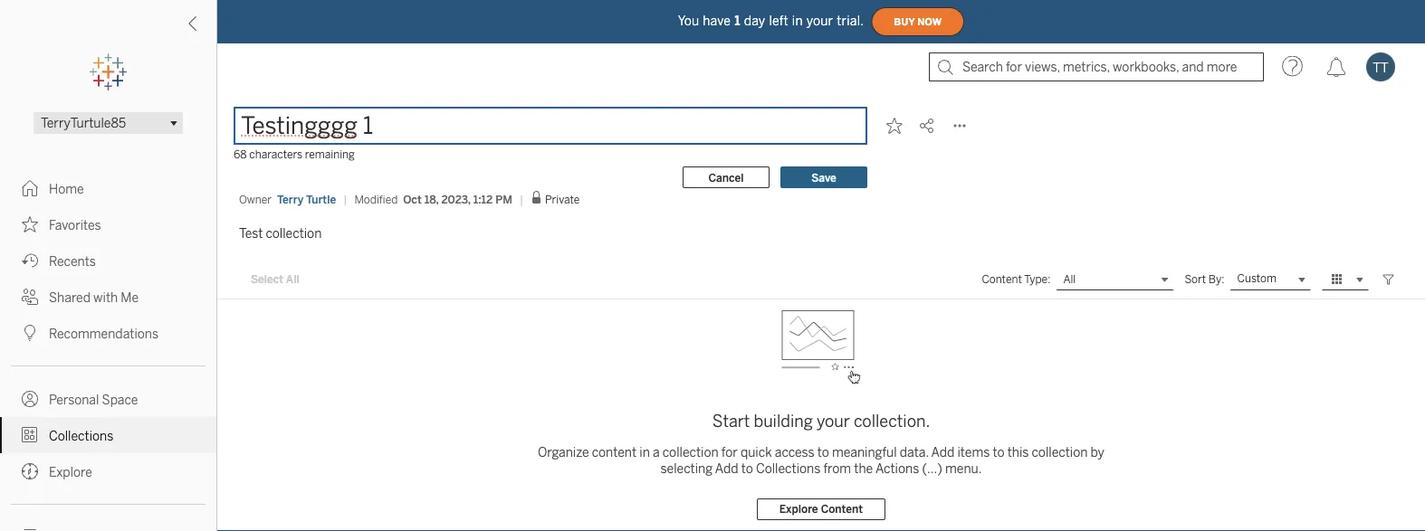 Task type: describe. For each thing, give the bounding box(es) containing it.
now
[[918, 16, 942, 27]]

1 vertical spatial your
[[817, 412, 850, 432]]

main navigation. press the up and down arrow keys to access links. element
[[0, 170, 217, 532]]

buy
[[894, 16, 915, 27]]

favorites link
[[0, 207, 217, 243]]

(...)
[[923, 462, 943, 476]]

collections link
[[0, 418, 217, 454]]

remaining
[[305, 148, 355, 161]]

all button
[[1057, 269, 1174, 291]]

by:
[[1209, 273, 1225, 286]]

cancel button
[[683, 167, 770, 188]]

recents link
[[0, 243, 217, 279]]

turtle
[[306, 193, 336, 206]]

0 vertical spatial your
[[807, 13, 834, 28]]

day
[[744, 13, 766, 28]]

1 horizontal spatial to
[[818, 445, 830, 460]]

0 horizontal spatial collection
[[266, 226, 322, 241]]

from
[[824, 462, 852, 476]]

select all
[[251, 273, 300, 286]]

0 horizontal spatial add
[[716, 462, 739, 476]]

items
[[958, 445, 990, 460]]

recommendations
[[49, 327, 159, 342]]

private
[[545, 193, 580, 207]]

building
[[754, 412, 813, 432]]

quick
[[741, 445, 772, 460]]

2 | from the left
[[520, 193, 524, 206]]

in inside organize content in a collection for quick access to meaningful data. add items to this collection by selecting add to collections from the actions (...) menu.
[[640, 445, 650, 460]]

terry turtle link
[[277, 192, 336, 208]]

custom button
[[1231, 269, 1312, 291]]

personal
[[49, 393, 99, 408]]

1 horizontal spatial content
[[982, 273, 1023, 286]]

navigation panel element
[[0, 54, 217, 532]]

collections inside organize content in a collection for quick access to meaningful data. add items to this collection by selecting add to collections from the actions (...) menu.
[[756, 462, 821, 476]]

2 horizontal spatial collection
[[1032, 445, 1088, 460]]

cancel
[[709, 171, 744, 184]]

explore link
[[0, 454, 217, 490]]

me
[[121, 290, 139, 305]]

actions
[[876, 462, 920, 476]]

68
[[234, 148, 247, 161]]

recents
[[49, 254, 96, 269]]

left
[[769, 13, 789, 28]]

1
[[735, 13, 741, 28]]

2023,
[[442, 193, 471, 206]]

1 | from the left
[[344, 193, 347, 206]]

collections inside 'main navigation. press the up and down arrow keys to access links.' element
[[49, 429, 114, 444]]

grid view image
[[1330, 272, 1346, 288]]

shared
[[49, 290, 91, 305]]

explore content
[[780, 503, 863, 517]]

1 horizontal spatial in
[[793, 13, 803, 28]]

sort
[[1185, 273, 1207, 286]]

have
[[703, 13, 731, 28]]



Task type: vqa. For each thing, say whether or not it's contained in the screenshot.
No within the Description No Description Available.
no



Task type: locate. For each thing, give the bounding box(es) containing it.
to
[[818, 445, 830, 460], [993, 445, 1005, 460], [742, 462, 754, 476]]

0 horizontal spatial to
[[742, 462, 754, 476]]

start
[[713, 412, 750, 432]]

all right type:
[[1064, 273, 1076, 286]]

|
[[344, 193, 347, 206], [520, 193, 524, 206]]

| right "pm"
[[520, 193, 524, 206]]

1 vertical spatial add
[[716, 462, 739, 476]]

the
[[854, 462, 873, 476]]

0 horizontal spatial content
[[821, 503, 863, 517]]

collection up selecting
[[663, 445, 719, 460]]

meaningful
[[832, 445, 897, 460]]

1 horizontal spatial explore
[[780, 503, 819, 517]]

in left a
[[640, 445, 650, 460]]

explore content button
[[757, 499, 886, 521]]

a
[[653, 445, 660, 460]]

content type:
[[982, 273, 1051, 286]]

terry
[[277, 193, 304, 206]]

in right left
[[793, 13, 803, 28]]

oct
[[403, 193, 422, 206]]

all right select
[[286, 273, 300, 286]]

collection down terry
[[266, 226, 322, 241]]

1 horizontal spatial collection
[[663, 445, 719, 460]]

explore inside 'main navigation. press the up and down arrow keys to access links.' element
[[49, 465, 92, 480]]

68 characters remaining
[[234, 148, 355, 161]]

0 horizontal spatial all
[[286, 273, 300, 286]]

content
[[982, 273, 1023, 286], [821, 503, 863, 517]]

menu.
[[946, 462, 982, 476]]

all inside popup button
[[1064, 273, 1076, 286]]

pm
[[496, 193, 513, 206]]

collections down access
[[756, 462, 821, 476]]

content
[[592, 445, 637, 460]]

0 horizontal spatial explore
[[49, 465, 92, 480]]

collection.
[[854, 412, 931, 432]]

your left trial.
[[807, 13, 834, 28]]

modified
[[355, 193, 398, 206]]

1 horizontal spatial collections
[[756, 462, 821, 476]]

owner terry turtle | modified oct 18, 2023, 1:12 pm |
[[239, 193, 524, 206]]

1 vertical spatial explore
[[780, 503, 819, 517]]

buy now button
[[872, 7, 965, 36]]

you have 1 day left in your trial.
[[678, 13, 864, 28]]

explore down collections link
[[49, 465, 92, 480]]

your
[[807, 13, 834, 28], [817, 412, 850, 432]]

personal space
[[49, 393, 138, 408]]

terryturtule85 button
[[34, 112, 183, 134]]

sort by:
[[1185, 273, 1225, 286]]

1 all from the left
[[286, 273, 300, 286]]

content down from
[[821, 503, 863, 517]]

collections
[[49, 429, 114, 444], [756, 462, 821, 476]]

type:
[[1025, 273, 1051, 286]]

0 vertical spatial add
[[932, 445, 955, 460]]

characters
[[249, 148, 303, 161]]

1 horizontal spatial |
[[520, 193, 524, 206]]

explore for explore content
[[780, 503, 819, 517]]

explore for explore
[[49, 465, 92, 480]]

18,
[[425, 193, 439, 206]]

1 vertical spatial content
[[821, 503, 863, 517]]

organize content in a collection for quick access to meaningful data. add items to this collection by selecting add to collections from the actions (...) menu.
[[538, 445, 1105, 476]]

0 vertical spatial in
[[793, 13, 803, 28]]

0 horizontal spatial collections
[[49, 429, 114, 444]]

explore inside button
[[780, 503, 819, 517]]

space
[[102, 393, 138, 408]]

favorites
[[49, 218, 101, 233]]

all inside button
[[286, 273, 300, 286]]

this
[[1008, 445, 1029, 460]]

Search for views, metrics, workbooks, and more text field
[[929, 53, 1265, 82]]

your up organize content in a collection for quick access to meaningful data. add items to this collection by selecting add to collections from the actions (...) menu.
[[817, 412, 850, 432]]

1 vertical spatial in
[[640, 445, 650, 460]]

personal space link
[[0, 381, 217, 418]]

0 horizontal spatial in
[[640, 445, 650, 460]]

shared with me
[[49, 290, 139, 305]]

0 horizontal spatial |
[[344, 193, 347, 206]]

access
[[775, 445, 815, 460]]

select all button
[[239, 269, 311, 291]]

0 vertical spatial content
[[982, 273, 1023, 286]]

collection
[[266, 226, 322, 241], [663, 445, 719, 460], [1032, 445, 1088, 460]]

add down for
[[716, 462, 739, 476]]

shared with me link
[[0, 279, 217, 315]]

collection left by at the right bottom of the page
[[1032, 445, 1088, 460]]

recommendations link
[[0, 315, 217, 351]]

to down quick in the right of the page
[[742, 462, 754, 476]]

data.
[[900, 445, 929, 460]]

to up from
[[818, 445, 830, 460]]

custom
[[1238, 272, 1277, 285]]

home
[[49, 182, 84, 197]]

owner
[[239, 193, 272, 206]]

test
[[239, 226, 263, 241]]

select
[[251, 273, 284, 286]]

content left type:
[[982, 273, 1023, 286]]

explore
[[49, 465, 92, 480], [780, 503, 819, 517]]

all
[[286, 273, 300, 286], [1064, 273, 1076, 286]]

1:12
[[474, 193, 493, 206]]

add up "(...)"
[[932, 445, 955, 460]]

home link
[[0, 170, 217, 207]]

2 horizontal spatial to
[[993, 445, 1005, 460]]

test collection
[[239, 226, 322, 241]]

to left this
[[993, 445, 1005, 460]]

with
[[93, 290, 118, 305]]

Collection Name text field
[[234, 107, 868, 145]]

in
[[793, 13, 803, 28], [640, 445, 650, 460]]

buy now
[[894, 16, 942, 27]]

content inside explore content button
[[821, 503, 863, 517]]

collections down personal
[[49, 429, 114, 444]]

terryturtule85
[[41, 116, 126, 131]]

2 all from the left
[[1064, 273, 1076, 286]]

1 horizontal spatial all
[[1064, 273, 1076, 286]]

for
[[722, 445, 738, 460]]

organize
[[538, 445, 589, 460]]

explore down organize content in a collection for quick access to meaningful data. add items to this collection by selecting add to collections from the actions (...) menu.
[[780, 503, 819, 517]]

1 horizontal spatial add
[[932, 445, 955, 460]]

0 vertical spatial explore
[[49, 465, 92, 480]]

1 vertical spatial collections
[[756, 462, 821, 476]]

0 vertical spatial collections
[[49, 429, 114, 444]]

start building your collection.
[[713, 412, 931, 432]]

trial.
[[837, 13, 864, 28]]

selecting
[[661, 462, 713, 476]]

add
[[932, 445, 955, 460], [716, 462, 739, 476]]

| right 'turtle'
[[344, 193, 347, 206]]

you
[[678, 13, 700, 28]]

by
[[1091, 445, 1105, 460]]



